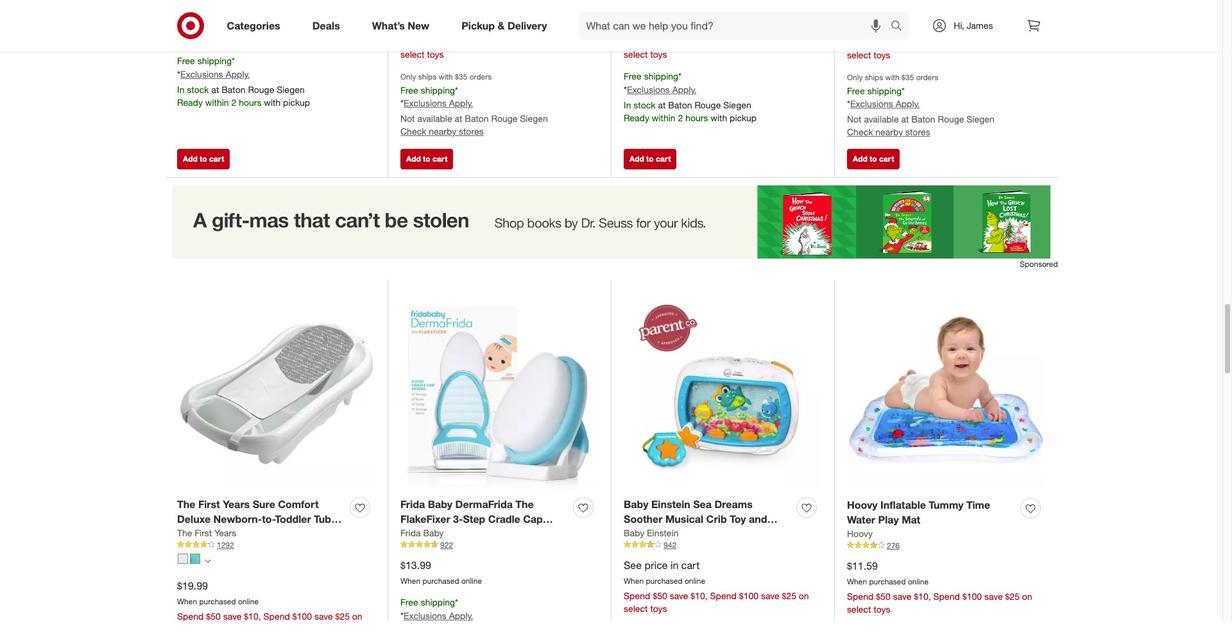 Task type: describe. For each thing, give the bounding box(es) containing it.
not for the right check nearby stores button
[[847, 114, 862, 125]]

$5.99
[[847, 5, 872, 18]]

online inside $11.59 when purchased online spend $50 save $10, spend $100 save $25 on select toys
[[908, 577, 929, 586]]

2 price from the top
[[645, 559, 668, 572]]

$100 inside $5.99 when purchased online spend $50 save $10, spend $100 save $25 on select toys
[[963, 37, 982, 48]]

soother
[[624, 513, 663, 525]]

within for spend $50 save $10, spend $100 save $25 on select toys
[[652, 112, 676, 123]]

3 to from the left
[[646, 154, 654, 164]]

nearby for second add to cart button from the left
[[429, 126, 456, 137]]

free shipping * * exclusions apply. in stock at  baton rouge siegen ready within 2 hours with pickup for sale
[[177, 55, 310, 108]]

the first years
[[177, 527, 236, 538]]

hi, james
[[954, 20, 993, 31]]

select inside $11.59 when purchased online spend $50 save $10, spend $100 save $25 on select toys
[[847, 604, 871, 615]]

add for fourth add to cart button from right
[[183, 154, 198, 164]]

stores for left check nearby stores button
[[459, 126, 484, 137]]

baby inside baby einstein sea dreams soother musical crib toy and sound machine
[[624, 498, 648, 511]]

pickup & delivery link
[[451, 12, 563, 40]]

dreams
[[715, 498, 753, 511]]

hoovy inflatable tummy time water play mat link
[[847, 498, 1015, 527]]

toy
[[730, 513, 746, 525]]

james
[[967, 20, 993, 31]]

baby einstein sea dreams soother musical crib toy and sound machine link
[[624, 497, 791, 540]]

and
[[749, 513, 767, 525]]

922 link
[[400, 539, 598, 551]]

hours for spend $50 save $10, spend $100 save $25 on select toys
[[686, 112, 708, 123]]

2 add to cart button from the left
[[400, 149, 453, 169]]

mat
[[902, 513, 920, 526]]

ships for the right check nearby stores button
[[865, 73, 883, 82]]

first for the first years sure comfort deluxe newborn-to-toddler tub with sling
[[198, 498, 220, 511]]

frida baby dermafrida the flakefixer 3-step cradle cap system link
[[400, 497, 568, 540]]

purchased inside $13.99 when purchased online
[[423, 576, 459, 586]]

baby einstein link
[[624, 527, 679, 539]]

sponsored
[[1020, 259, 1058, 269]]

1 horizontal spatial check nearby stores button
[[847, 126, 930, 139]]

frida for frida baby
[[400, 527, 421, 538]]

sure
[[253, 498, 275, 511]]

$19.99 when purchased online
[[177, 579, 259, 606]]

$10, inside $5.99 when purchased online spend $50 save $10, spend $100 save $25 on select toys
[[914, 37, 931, 48]]

$100 inside spend $50 save $10, spend $100 save $25 on select toys
[[516, 36, 535, 47]]

1 to from the left
[[200, 154, 207, 164]]

922
[[440, 540, 453, 550]]

4 add to cart from the left
[[853, 154, 894, 164]]

white image
[[178, 554, 188, 564]]

$13.99
[[400, 559, 431, 572]]

sling
[[201, 527, 225, 540]]

cart for second add to cart button from the left
[[433, 154, 448, 164]]

baby inside 'frida baby' link
[[423, 527, 444, 538]]

select inside $5.99 when purchased online spend $50 save $10, spend $100 save $25 on select toys
[[847, 50, 871, 61]]

years for the first years
[[214, 527, 236, 538]]

musical
[[665, 513, 703, 525]]

the for the first years
[[177, 527, 192, 538]]

ready for spend $50 save $10, spend $100 save $25 on select toys
[[624, 112, 649, 123]]

cap
[[523, 513, 543, 525]]

add for first add to cart button from right
[[853, 154, 868, 164]]

online inside $5.99 when purchased online spend $50 save $10, spend $100 save $25 on select toys
[[908, 22, 929, 32]]

what's new link
[[361, 12, 445, 40]]

purchased inside $37.59 sale when purchased online
[[199, 34, 236, 44]]

$5.99 when purchased online spend $50 save $10, spend $100 save $25 on select toys
[[847, 5, 1032, 61]]

when inside $37.59 sale when purchased online
[[177, 34, 197, 44]]

0 horizontal spatial check nearby stores button
[[400, 125, 484, 138]]

cradle
[[488, 513, 520, 525]]

orders for the right check nearby stores button
[[916, 73, 938, 82]]

not for left check nearby stores button
[[400, 113, 415, 124]]

hi,
[[954, 20, 964, 31]]

advertisement region
[[165, 185, 1058, 259]]

4 to from the left
[[870, 154, 877, 164]]

when inside $13.99 when purchased online
[[400, 576, 420, 586]]

pickup for spend $50 save $10, spend $100 save $25 on select toys
[[730, 112, 757, 123]]

$13.99 when purchased online
[[400, 559, 482, 586]]

baby inside baby einstein 'link'
[[624, 527, 644, 538]]

baby einstein
[[624, 527, 679, 538]]

with inside the first years sure comfort deluxe newborn-to-toddler tub with sling
[[177, 527, 198, 540]]

newborn-
[[213, 513, 262, 525]]

3 add to cart button from the left
[[624, 149, 677, 169]]

pickup & delivery
[[462, 19, 547, 32]]

deals
[[312, 19, 340, 32]]

available for left check nearby stores button
[[417, 113, 452, 124]]

comfort
[[278, 498, 319, 511]]

$50 inside $11.59 when purchased online spend $50 save $10, spend $100 save $25 on select toys
[[876, 591, 891, 602]]

$50 inside spend $50 save $10, spend $100 save $25 on select toys
[[430, 36, 444, 47]]

deluxe
[[177, 513, 211, 525]]

3-
[[453, 513, 463, 525]]

available for the right check nearby stores button
[[864, 114, 899, 125]]

within for sale
[[205, 97, 229, 108]]

hours for sale
[[239, 97, 261, 108]]

spend $50 save $10, spend $100 save $25 on select toys
[[400, 36, 586, 60]]

1 see from the top
[[624, 4, 642, 17]]

machine
[[658, 527, 700, 540]]

pickup
[[462, 19, 495, 32]]

$25 inside spend $50 save $10, spend $100 save $25 on select toys
[[559, 36, 573, 47]]

einstein for baby einstein
[[647, 527, 679, 538]]

942 link
[[624, 539, 821, 551]]

hoovy inflatable tummy time water play mat
[[847, 499, 990, 526]]

sea
[[693, 498, 712, 511]]

sale
[[177, 19, 195, 30]]

2 for spend $50 save $10, spend $100 save $25 on select toys
[[678, 112, 683, 123]]

tub
[[314, 513, 331, 525]]

stock for sale
[[187, 84, 209, 95]]

stock for spend $50 save $10, spend $100 save $25 on select toys
[[634, 100, 656, 111]]

orders for left check nearby stores button
[[470, 72, 492, 82]]

dermafrida
[[455, 498, 513, 511]]

online inside $37.59 sale when purchased online
[[238, 34, 259, 44]]

toddler
[[275, 513, 311, 525]]

only for the right check nearby stores button
[[847, 73, 863, 82]]

first for the first years
[[195, 527, 212, 538]]

categories link
[[216, 12, 296, 40]]

free shipping *
[[400, 597, 458, 608]]

1 see price in cart when purchased online spend $50 save $10, spend $100 save $25 on select toys from the top
[[624, 4, 809, 60]]

einstein for baby einstein sea dreams soother musical crib toy and sound machine
[[651, 498, 690, 511]]

frida baby dermafrida the flakefixer 3-step cradle cap system
[[400, 498, 543, 540]]

276
[[887, 541, 900, 550]]

4 add to cart button from the left
[[847, 149, 900, 169]]

check for left check nearby stores button
[[400, 126, 426, 137]]

what's
[[372, 19, 405, 32]]

$25 inside $5.99 when purchased online spend $50 save $10, spend $100 save $25 on select toys
[[1005, 37, 1020, 48]]

$11.59 when purchased online spend $50 save $10, spend $100 save $25 on select toys
[[847, 559, 1032, 615]]

hoovy for hoovy
[[847, 528, 873, 539]]

delivery
[[508, 19, 547, 32]]

step
[[463, 513, 485, 525]]

search
[[885, 20, 916, 33]]

$35 for the right check nearby stores button
[[902, 73, 914, 82]]

free shipping * * exclusions apply. in stock at  baton rouge siegen ready within 2 hours with pickup for spend $50 save $10, spend $100 save $25 on select toys
[[624, 71, 757, 123]]

inflatable
[[881, 499, 926, 511]]

the first years sure comfort deluxe newborn-to-toddler tub with sling
[[177, 498, 331, 540]]



Task type: vqa. For each thing, say whether or not it's contained in the screenshot.
Tummy
yes



Task type: locate. For each thing, give the bounding box(es) containing it.
1 horizontal spatial hours
[[686, 112, 708, 123]]

2 frida from the top
[[400, 527, 421, 538]]

1 horizontal spatial 2
[[678, 112, 683, 123]]

0 horizontal spatial stock
[[187, 84, 209, 95]]

0 horizontal spatial 2
[[231, 97, 236, 108]]

orders
[[470, 72, 492, 82], [916, 73, 938, 82]]

nearby for first add to cart button from right
[[876, 127, 903, 138]]

water
[[847, 513, 875, 526]]

years for the first years sure comfort deluxe newborn-to-toddler tub with sling
[[223, 498, 250, 511]]

$25 inside $11.59 when purchased online spend $50 save $10, spend $100 save $25 on select toys
[[1005, 591, 1020, 602]]

search button
[[885, 12, 916, 42]]

what's new
[[372, 19, 429, 32]]

3 add from the left
[[630, 154, 644, 164]]

flakefixer
[[400, 513, 450, 525]]

1 vertical spatial price
[[645, 559, 668, 572]]

1 vertical spatial einstein
[[647, 527, 679, 538]]

1 horizontal spatial check
[[847, 127, 873, 138]]

0 horizontal spatial check
[[400, 126, 426, 137]]

1 horizontal spatial in
[[624, 100, 631, 111]]

ready for sale
[[177, 97, 203, 108]]

when inside $11.59 when purchased online spend $50 save $10, spend $100 save $25 on select toys
[[847, 577, 867, 586]]

only ships with $35 orders free shipping * * exclusions apply. not available at baton rouge siegen check nearby stores for left check nearby stores button
[[400, 72, 548, 137]]

1 horizontal spatial stock
[[634, 100, 656, 111]]

tummy
[[929, 499, 964, 511]]

0 horizontal spatial pickup
[[283, 97, 310, 108]]

1 horizontal spatial pickup
[[730, 112, 757, 123]]

1 horizontal spatial free shipping * * exclusions apply. in stock at  baton rouge siegen ready within 2 hours with pickup
[[624, 71, 757, 123]]

cart for fourth add to cart button from right
[[209, 154, 224, 164]]

years up 1292
[[214, 527, 236, 538]]

years up newborn-
[[223, 498, 250, 511]]

baby down flakefixer
[[423, 527, 444, 538]]

einstein inside baby einstein sea dreams soother musical crib toy and sound machine
[[651, 498, 690, 511]]

first down deluxe
[[195, 527, 212, 538]]

1 frida from the top
[[400, 498, 425, 511]]

1 vertical spatial stock
[[634, 100, 656, 111]]

$37.59 sale when purchased online
[[177, 4, 259, 44]]

check
[[400, 126, 426, 137], [847, 127, 873, 138]]

0 vertical spatial einstein
[[651, 498, 690, 511]]

aqua image
[[190, 554, 200, 564]]

0 horizontal spatial $35
[[455, 72, 467, 82]]

$10, inside spend $50 save $10, spend $100 save $25 on select toys
[[467, 36, 484, 47]]

1 horizontal spatial only
[[847, 73, 863, 82]]

0 horizontal spatial available
[[417, 113, 452, 124]]

1 vertical spatial see
[[624, 559, 642, 572]]

1 horizontal spatial ships
[[865, 73, 883, 82]]

the first years link
[[177, 527, 236, 539]]

$37.59
[[177, 4, 208, 17]]

the inside the first years sure comfort deluxe newborn-to-toddler tub with sling
[[177, 498, 195, 511]]

frida
[[400, 498, 425, 511], [400, 527, 421, 538]]

purchased
[[423, 22, 459, 31], [646, 22, 683, 31], [869, 22, 906, 32], [199, 34, 236, 44], [423, 576, 459, 586], [646, 576, 683, 586], [869, 577, 906, 586], [199, 597, 236, 606]]

0 horizontal spatial within
[[205, 97, 229, 108]]

0 vertical spatial stock
[[187, 84, 209, 95]]

0 vertical spatial see
[[624, 4, 642, 17]]

hoovy inflatable tummy time water play mat image
[[847, 292, 1045, 491], [847, 292, 1045, 491]]

0 vertical spatial in
[[671, 4, 679, 17]]

toys inside $5.99 when purchased online spend $50 save $10, spend $100 save $25 on select toys
[[874, 50, 890, 61]]

to-
[[262, 513, 275, 525]]

942
[[664, 540, 676, 550]]

in for sale
[[177, 84, 184, 95]]

ships for left check nearby stores button
[[418, 72, 437, 82]]

2 add to cart from the left
[[406, 154, 448, 164]]

0 vertical spatial years
[[223, 498, 250, 511]]

cart for first add to cart button from right
[[879, 154, 894, 164]]

categories
[[227, 19, 280, 32]]

to
[[200, 154, 207, 164], [423, 154, 430, 164], [646, 154, 654, 164], [870, 154, 877, 164]]

1 horizontal spatial orders
[[916, 73, 938, 82]]

1 vertical spatial in
[[624, 100, 631, 111]]

only ships with $35 orders free shipping * * exclusions apply. not available at baton rouge siegen check nearby stores for the right check nearby stores button
[[847, 73, 995, 138]]

on inside $5.99 when purchased online spend $50 save $10, spend $100 save $25 on select toys
[[1022, 37, 1032, 48]]

1 horizontal spatial available
[[864, 114, 899, 125]]

0 vertical spatial ready
[[177, 97, 203, 108]]

with
[[439, 72, 453, 82], [885, 73, 900, 82], [264, 97, 281, 108], [711, 112, 727, 123], [177, 527, 198, 540]]

0 vertical spatial see price in cart when purchased online spend $50 save $10, spend $100 save $25 on select toys
[[624, 4, 809, 60]]

1 vertical spatial see price in cart when purchased online spend $50 save $10, spend $100 save $25 on select toys
[[624, 559, 809, 614]]

when
[[400, 22, 420, 31], [624, 22, 644, 31], [847, 22, 867, 32], [177, 34, 197, 44], [400, 576, 420, 586], [624, 576, 644, 586], [847, 577, 867, 586], [177, 597, 197, 606]]

cart
[[681, 4, 700, 17], [209, 154, 224, 164], [433, 154, 448, 164], [656, 154, 671, 164], [879, 154, 894, 164], [681, 559, 700, 572]]

$10, inside $11.59 when purchased online spend $50 save $10, spend $100 save $25 on select toys
[[914, 591, 931, 602]]

siegen
[[277, 84, 305, 95], [723, 100, 751, 111], [520, 113, 548, 124], [967, 114, 995, 125]]

0 vertical spatial 2
[[231, 97, 236, 108]]

1 vertical spatial hoovy
[[847, 528, 873, 539]]

hoovy down water
[[847, 528, 873, 539]]

0 horizontal spatial only
[[400, 72, 416, 82]]

0 horizontal spatial not
[[400, 113, 415, 124]]

purchased inside $19.99 when purchased online
[[199, 597, 236, 606]]

276 link
[[847, 540, 1045, 551]]

when inside $5.99 when purchased online spend $50 save $10, spend $100 save $25 on select toys
[[847, 22, 867, 32]]

purchased inside $5.99 when purchased online spend $50 save $10, spend $100 save $25 on select toys
[[869, 22, 906, 32]]

the down deluxe
[[177, 527, 192, 538]]

$50 inside $5.99 when purchased online spend $50 save $10, spend $100 save $25 on select toys
[[876, 37, 891, 48]]

orders down $5.99 when purchased online spend $50 save $10, spend $100 save $25 on select toys
[[916, 73, 938, 82]]

hoovy inside hoovy inflatable tummy time water play mat
[[847, 499, 878, 511]]

on inside spend $50 save $10, spend $100 save $25 on select toys
[[576, 36, 586, 47]]

0 vertical spatial first
[[198, 498, 220, 511]]

0 horizontal spatial ready
[[177, 97, 203, 108]]

select inside spend $50 save $10, spend $100 save $25 on select toys
[[400, 49, 425, 60]]

the for the first years sure comfort deluxe newborn-to-toddler tub with sling
[[177, 498, 195, 511]]

2 add from the left
[[406, 154, 421, 164]]

toys inside $11.59 when purchased online spend $50 save $10, spend $100 save $25 on select toys
[[874, 604, 890, 615]]

1 vertical spatial ready
[[624, 112, 649, 123]]

in
[[671, 4, 679, 17], [671, 559, 679, 572]]

baby inside frida baby dermafrida the flakefixer 3-step cradle cap system
[[428, 498, 453, 511]]

1 vertical spatial frida
[[400, 527, 421, 538]]

add for 3rd add to cart button from left
[[630, 154, 644, 164]]

1 horizontal spatial not
[[847, 114, 862, 125]]

$35 for left check nearby stores button
[[455, 72, 467, 82]]

the inside frida baby dermafrida the flakefixer 3-step cradle cap system
[[516, 498, 534, 511]]

$100
[[516, 36, 535, 47], [739, 36, 759, 47], [963, 37, 982, 48], [739, 591, 759, 602], [963, 591, 982, 602]]

first
[[198, 498, 220, 511], [195, 527, 212, 538]]

2 see price in cart when purchased online spend $50 save $10, spend $100 save $25 on select toys from the top
[[624, 559, 809, 614]]

1 price from the top
[[645, 4, 668, 17]]

the up cap
[[516, 498, 534, 511]]

hoovy up water
[[847, 499, 878, 511]]

exclusions
[[180, 69, 223, 80], [627, 84, 670, 95], [404, 98, 447, 109], [850, 98, 893, 109]]

0 vertical spatial within
[[205, 97, 229, 108]]

1 horizontal spatial stores
[[906, 127, 930, 138]]

at
[[211, 84, 219, 95], [658, 100, 666, 111], [455, 113, 462, 124], [901, 114, 909, 125]]

1 vertical spatial years
[[214, 527, 236, 538]]

first inside the first years sure comfort deluxe newborn-to-toddler tub with sling
[[198, 498, 220, 511]]

save
[[446, 36, 465, 47], [538, 36, 556, 47], [670, 36, 688, 47], [761, 36, 779, 47], [893, 37, 912, 48], [984, 37, 1003, 48], [670, 591, 688, 602], [761, 591, 779, 602], [893, 591, 912, 602], [984, 591, 1003, 602]]

online inside $19.99 when purchased online
[[238, 597, 259, 606]]

einstein inside 'link'
[[647, 527, 679, 538]]

when inside $19.99 when purchased online
[[177, 597, 197, 606]]

not
[[400, 113, 415, 124], [847, 114, 862, 125]]

0 horizontal spatial in
[[177, 84, 184, 95]]

2 to from the left
[[423, 154, 430, 164]]

check nearby stores button
[[400, 125, 484, 138], [847, 126, 930, 139]]

2
[[231, 97, 236, 108], [678, 112, 683, 123]]

frida for frida baby dermafrida the flakefixer 3-step cradle cap system
[[400, 498, 425, 511]]

1 horizontal spatial $35
[[902, 73, 914, 82]]

2 for sale
[[231, 97, 236, 108]]

1 vertical spatial in
[[671, 559, 679, 572]]

online inside $13.99 when purchased online
[[461, 576, 482, 586]]

ready
[[177, 97, 203, 108], [624, 112, 649, 123]]

einstein up musical
[[651, 498, 690, 511]]

new
[[408, 19, 429, 32]]

$25
[[559, 36, 573, 47], [782, 36, 796, 47], [1005, 37, 1020, 48], [782, 591, 796, 602], [1005, 591, 1020, 602]]

online
[[461, 22, 482, 31], [685, 22, 705, 31], [908, 22, 929, 32], [238, 34, 259, 44], [461, 576, 482, 586], [685, 576, 705, 586], [908, 577, 929, 586], [238, 597, 259, 606]]

2 hoovy from the top
[[847, 528, 873, 539]]

1292
[[217, 540, 234, 550]]

2 in from the top
[[671, 559, 679, 572]]

hoovy for hoovy inflatable tummy time water play mat
[[847, 499, 878, 511]]

in for spend $50 save $10, spend $100 save $25 on select toys
[[624, 100, 631, 111]]

1 add from the left
[[183, 154, 198, 164]]

baby down soother
[[624, 527, 644, 538]]

the up deluxe
[[177, 498, 195, 511]]

stock
[[187, 84, 209, 95], [634, 100, 656, 111]]

1 hoovy from the top
[[847, 499, 878, 511]]

when purchased online
[[400, 22, 482, 31]]

frida baby
[[400, 527, 444, 538]]

0 vertical spatial pickup
[[283, 97, 310, 108]]

What can we help you find? suggestions appear below search field
[[579, 12, 894, 40]]

add to cart
[[183, 154, 224, 164], [406, 154, 448, 164], [630, 154, 671, 164], [853, 154, 894, 164]]

&
[[498, 19, 505, 32]]

2 see from the top
[[624, 559, 642, 572]]

system
[[400, 527, 437, 540]]

0 vertical spatial frida
[[400, 498, 425, 511]]

1 vertical spatial hours
[[686, 112, 708, 123]]

1 in from the top
[[671, 4, 679, 17]]

spend
[[400, 36, 427, 47], [487, 36, 513, 47], [624, 36, 650, 47], [710, 36, 737, 47], [847, 37, 874, 48], [933, 37, 960, 48], [624, 591, 650, 602], [710, 591, 737, 602], [847, 591, 874, 602], [933, 591, 960, 602]]

0 horizontal spatial only ships with $35 orders free shipping * * exclusions apply. not available at baton rouge siegen check nearby stores
[[400, 72, 548, 137]]

frida baby dermafrida the flakefixer 3-step cradle cap system image
[[400, 292, 598, 490], [400, 292, 598, 490]]

0 horizontal spatial stores
[[459, 126, 484, 137]]

0 vertical spatial in
[[177, 84, 184, 95]]

see price in cart when purchased online spend $50 save $10, spend $100 save $25 on select toys
[[624, 4, 809, 60], [624, 559, 809, 614]]

$35 down search button
[[902, 73, 914, 82]]

only ships with $35 orders free shipping * * exclusions apply. not available at baton rouge siegen check nearby stores
[[400, 72, 548, 137], [847, 73, 995, 138]]

stores
[[459, 126, 484, 137], [906, 127, 930, 138]]

in
[[177, 84, 184, 95], [624, 100, 631, 111]]

only for left check nearby stores button
[[400, 72, 416, 82]]

apply.
[[226, 69, 250, 80], [672, 84, 697, 95], [449, 98, 473, 109], [896, 98, 920, 109]]

$19.99
[[177, 579, 208, 592]]

sound
[[624, 527, 655, 540]]

0 vertical spatial hoovy
[[847, 499, 878, 511]]

3 add to cart from the left
[[630, 154, 671, 164]]

$11.59
[[847, 559, 878, 572]]

0 horizontal spatial nearby
[[429, 126, 456, 137]]

pickup for sale
[[283, 97, 310, 108]]

1 add to cart button from the left
[[177, 149, 230, 169]]

1 horizontal spatial nearby
[[876, 127, 903, 138]]

baby einstein sea dreams soother musical crib toy and sound machine
[[624, 498, 767, 540]]

1 add to cart from the left
[[183, 154, 224, 164]]

frida inside frida baby dermafrida the flakefixer 3-step cradle cap system
[[400, 498, 425, 511]]

hoovy link
[[847, 527, 873, 540]]

0 horizontal spatial orders
[[470, 72, 492, 82]]

time
[[966, 499, 990, 511]]

see
[[624, 4, 642, 17], [624, 559, 642, 572]]

all colors image
[[205, 558, 211, 564]]

baby up flakefixer
[[428, 498, 453, 511]]

add to cart button
[[177, 149, 230, 169], [400, 149, 453, 169], [624, 149, 677, 169], [847, 149, 900, 169]]

4 add from the left
[[853, 154, 868, 164]]

within
[[205, 97, 229, 108], [652, 112, 676, 123]]

einstein up 942
[[647, 527, 679, 538]]

0 horizontal spatial free shipping * * exclusions apply. in stock at  baton rouge siegen ready within 2 hours with pickup
[[177, 55, 310, 108]]

on inside $11.59 when purchased online spend $50 save $10, spend $100 save $25 on select toys
[[1022, 591, 1032, 602]]

$100 inside $11.59 when purchased online spend $50 save $10, spend $100 save $25 on select toys
[[963, 591, 982, 602]]

all colors element
[[205, 557, 211, 565]]

frida down flakefixer
[[400, 527, 421, 538]]

0 horizontal spatial hours
[[239, 97, 261, 108]]

free shipping * * exclusions apply. in stock at  baton rouge siegen ready within 2 hours with pickup
[[177, 55, 310, 108], [624, 71, 757, 123]]

0 horizontal spatial ships
[[418, 72, 437, 82]]

purchased inside $11.59 when purchased online spend $50 save $10, spend $100 save $25 on select toys
[[869, 577, 906, 586]]

crib
[[706, 513, 727, 525]]

only
[[400, 72, 416, 82], [847, 73, 863, 82]]

first up deluxe
[[198, 498, 220, 511]]

frida baby link
[[400, 527, 444, 539]]

1 horizontal spatial ready
[[624, 112, 649, 123]]

orders down spend $50 save $10, spend $100 save $25 on select toys
[[470, 72, 492, 82]]

deals link
[[301, 12, 356, 40]]

check for the right check nearby stores button
[[847, 127, 873, 138]]

stores for the right check nearby stores button
[[906, 127, 930, 138]]

the first years sure comfort deluxe newborn-to-toddler tub with sling image
[[177, 292, 375, 490], [177, 292, 375, 490]]

toys inside spend $50 save $10, spend $100 save $25 on select toys
[[427, 49, 444, 60]]

1292 link
[[177, 539, 375, 551]]

years inside the first years sure comfort deluxe newborn-to-toddler tub with sling
[[223, 498, 250, 511]]

1 horizontal spatial only ships with $35 orders free shipping * * exclusions apply. not available at baton rouge siegen check nearby stores
[[847, 73, 995, 138]]

add for second add to cart button from the left
[[406, 154, 421, 164]]

1 horizontal spatial within
[[652, 112, 676, 123]]

years
[[223, 498, 250, 511], [214, 527, 236, 538]]

1 vertical spatial 2
[[678, 112, 683, 123]]

cart for 3rd add to cart button from left
[[656, 154, 671, 164]]

1 vertical spatial pickup
[[730, 112, 757, 123]]

available
[[417, 113, 452, 124], [864, 114, 899, 125]]

hoovy
[[847, 499, 878, 511], [847, 528, 873, 539]]

baby einstein sea dreams soother musical crib toy and sound machine image
[[624, 292, 821, 490], [624, 292, 821, 490]]

1 vertical spatial within
[[652, 112, 676, 123]]

$35 down spend $50 save $10, spend $100 save $25 on select toys
[[455, 72, 467, 82]]

1 vertical spatial first
[[195, 527, 212, 538]]

frida up flakefixer
[[400, 498, 425, 511]]

baby up soother
[[624, 498, 648, 511]]

0 vertical spatial hours
[[239, 97, 261, 108]]

free
[[177, 55, 195, 66], [624, 71, 642, 82], [400, 84, 418, 95], [847, 85, 865, 96], [400, 597, 418, 608]]

on
[[576, 36, 586, 47], [799, 36, 809, 47], [1022, 37, 1032, 48], [799, 591, 809, 602], [1022, 591, 1032, 602]]

0 vertical spatial price
[[645, 4, 668, 17]]

the first years sure comfort deluxe newborn-to-toddler tub with sling link
[[177, 497, 345, 540]]

play
[[878, 513, 899, 526]]



